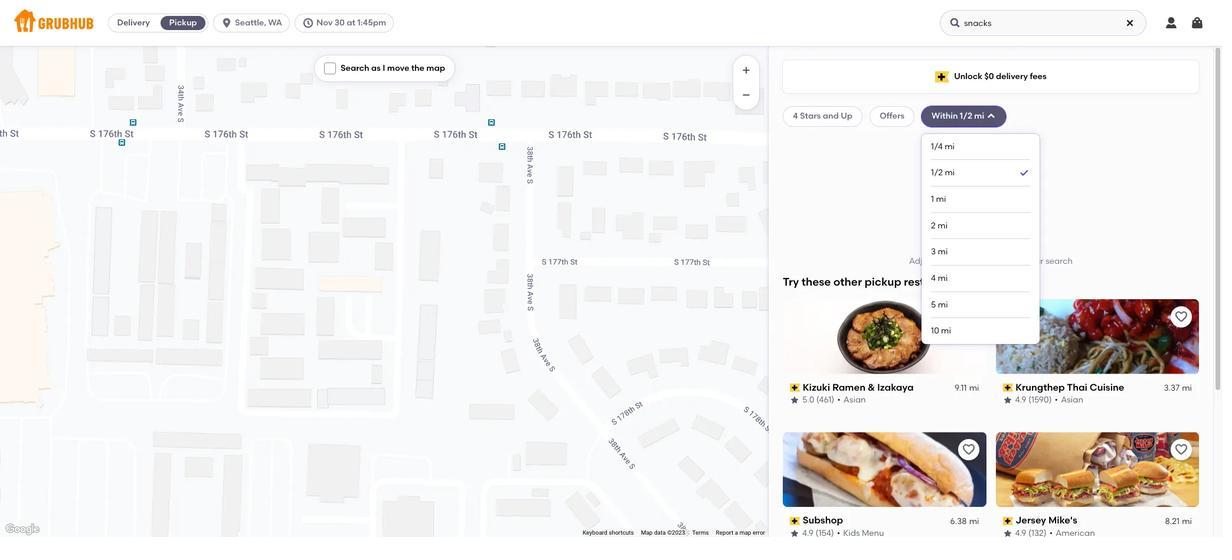 Task type: describe. For each thing, give the bounding box(es) containing it.
check icon image
[[1019, 167, 1031, 179]]

nov 30 at 1:45pm
[[317, 18, 386, 28]]

mi for 1 mi
[[937, 194, 947, 205]]

1:45pm
[[358, 18, 386, 28]]

save this restaurant image for ramen
[[962, 310, 976, 324]]

main navigation navigation
[[0, 0, 1223, 46]]

jersey mike's logo image
[[996, 433, 1200, 508]]

kizuki
[[803, 382, 831, 393]]

nearby
[[969, 276, 1006, 289]]

(1590)
[[1029, 395, 1052, 405]]

1/2 mi option
[[932, 160, 1031, 187]]

1 horizontal spatial 1/2
[[960, 111, 973, 121]]

report a map error link
[[716, 530, 766, 536]]

try
[[783, 276, 799, 289]]

these
[[802, 276, 831, 289]]

3.37 mi
[[1165, 383, 1193, 393]]

mi for 5 mi
[[939, 300, 949, 310]]

unlock $0 delivery fees
[[955, 71, 1047, 81]]

unlock
[[955, 71, 983, 81]]

1 your from the left
[[937, 256, 954, 267]]

10 mi
[[932, 326, 952, 336]]

8.21
[[1166, 517, 1180, 527]]

save this restaurant image for mike's
[[1175, 443, 1189, 458]]

2 your from the left
[[1027, 256, 1044, 267]]

report a map error
[[716, 530, 766, 536]]

0 horizontal spatial svg image
[[950, 17, 962, 29]]

izakaya
[[878, 382, 914, 393]]

4 for 4 mi
[[932, 274, 936, 284]]

jersey
[[1016, 515, 1047, 527]]

mi for 3.37 mi
[[1183, 383, 1193, 393]]

asian for ramen
[[844, 395, 866, 405]]

minus icon image
[[741, 89, 753, 101]]

4 for 4 stars and up
[[793, 111, 799, 121]]

mi right within
[[975, 111, 985, 121]]

nov 30 at 1:45pm button
[[295, 14, 399, 32]]

krungthep thai cuisine logo image
[[996, 299, 1200, 374]]

pickup button
[[158, 14, 208, 32]]

other
[[834, 276, 863, 289]]

and
[[823, 111, 839, 121]]

or
[[980, 256, 988, 267]]

wa
[[268, 18, 282, 28]]

3.37
[[1165, 383, 1180, 393]]

filters
[[956, 256, 978, 267]]

• for krungthep
[[1055, 395, 1059, 405]]

1/2 mi
[[932, 168, 955, 178]]

©2023
[[668, 530, 686, 536]]

within 1/2 mi
[[932, 111, 985, 121]]

save this restaurant button for mike's
[[1171, 440, 1193, 461]]

shortcuts
[[609, 530, 634, 536]]

terms link
[[693, 530, 709, 536]]

6.38 mi
[[951, 517, 980, 527]]

1/4
[[932, 142, 943, 152]]

up
[[841, 111, 853, 121]]

2 horizontal spatial svg image
[[1165, 16, 1179, 30]]

adjust
[[910, 256, 935, 267]]

the
[[412, 63, 425, 73]]

1 horizontal spatial svg image
[[987, 112, 997, 121]]

grubhub plus flag logo image
[[936, 71, 950, 82]]

offers
[[880, 111, 905, 121]]

subscription pass image for kizuki ramen & izakaya
[[790, 384, 801, 392]]

5
[[932, 300, 937, 310]]

1 horizontal spatial map
[[740, 530, 752, 536]]

5.0
[[803, 395, 815, 405]]

4.9
[[1016, 395, 1027, 405]]

8.21 mi
[[1166, 517, 1193, 527]]

a
[[735, 530, 739, 536]]

list box containing 1/4 mi
[[932, 134, 1031, 344]]

asian for thai
[[1062, 395, 1084, 405]]

• for kizuki
[[838, 395, 841, 405]]

kizuki ramen & izakaya logo image
[[783, 299, 987, 374]]

1
[[932, 194, 935, 205]]

keyboard
[[583, 530, 608, 536]]

save this restaurant image
[[1175, 310, 1189, 324]]

plus icon image
[[741, 64, 753, 76]]

30
[[335, 18, 345, 28]]



Task type: locate. For each thing, give the bounding box(es) containing it.
save this restaurant button for thai
[[1171, 306, 1193, 328]]

1/2 right within
[[960, 111, 973, 121]]

3 mi
[[932, 247, 948, 257]]

0 horizontal spatial 4
[[793, 111, 799, 121]]

as
[[371, 63, 381, 73]]

star icon image for kizuki ramen & izakaya
[[790, 396, 800, 405]]

subscription pass image left kizuki at the bottom right of page
[[790, 384, 801, 392]]

Search for food, convenience, alcohol... search field
[[940, 10, 1147, 36]]

mi
[[975, 111, 985, 121], [945, 142, 955, 152], [945, 168, 955, 178], [937, 194, 947, 205], [938, 221, 948, 231], [938, 247, 948, 257], [938, 274, 948, 284], [939, 300, 949, 310], [942, 326, 952, 336], [970, 383, 980, 393], [1183, 383, 1193, 393], [970, 517, 980, 527], [1183, 517, 1193, 527]]

i
[[383, 63, 385, 73]]

mi right 6.38
[[970, 517, 980, 527]]

0 horizontal spatial asian
[[844, 395, 866, 405]]

pickup
[[169, 18, 197, 28]]

subscription pass image
[[790, 384, 801, 392], [1003, 517, 1014, 526]]

mi right "2" at right top
[[938, 221, 948, 231]]

delivery
[[997, 71, 1029, 81]]

2 • asian from the left
[[1055, 395, 1084, 405]]

list box
[[932, 134, 1031, 344]]

your right 3
[[937, 256, 954, 267]]

map
[[641, 530, 653, 536]]

mi inside option
[[945, 168, 955, 178]]

subscription pass image left 'krungthep'
[[1003, 384, 1014, 392]]

5 mi
[[932, 300, 949, 310]]

mi right 5
[[939, 300, 949, 310]]

mi for 1/2 mi
[[945, 168, 955, 178]]

map data ©2023
[[641, 530, 686, 536]]

1 vertical spatial 4
[[932, 274, 936, 284]]

subscription pass image for krungthep thai cuisine
[[1003, 384, 1014, 392]]

seattle, wa
[[235, 18, 282, 28]]

star icon image for krungthep thai cuisine
[[1003, 396, 1013, 405]]

subscription pass image left the "jersey"
[[1003, 517, 1014, 526]]

0 horizontal spatial • asian
[[838, 395, 866, 405]]

• asian down 'ramen'
[[838, 395, 866, 405]]

thai
[[1068, 382, 1088, 393]]

search
[[341, 63, 369, 73]]

mi for 3 mi
[[938, 247, 948, 257]]

mi for 1/4 mi
[[945, 142, 955, 152]]

(461)
[[817, 395, 835, 405]]

stars
[[800, 111, 821, 121]]

star icon image for jersey mike's
[[1003, 529, 1013, 538]]

subscription pass image for subshop
[[790, 517, 801, 526]]

0 vertical spatial 4
[[793, 111, 799, 121]]

krungthep
[[1016, 382, 1066, 393]]

1 horizontal spatial subscription pass image
[[1003, 517, 1014, 526]]

google image
[[3, 522, 42, 538]]

save this restaurant button
[[959, 306, 980, 328], [1171, 306, 1193, 328], [959, 440, 980, 461], [1171, 440, 1193, 461]]

4 down adjust
[[932, 274, 936, 284]]

0 vertical spatial subscription pass image
[[790, 384, 801, 392]]

0 vertical spatial 1/2
[[960, 111, 973, 121]]

9.11 mi
[[955, 383, 980, 393]]

mi right the 9.11
[[970, 383, 980, 393]]

subscription pass image
[[1003, 384, 1014, 392], [790, 517, 801, 526]]

1 vertical spatial 1/2
[[932, 168, 943, 178]]

at
[[347, 18, 356, 28]]

mi right "8.21"
[[1183, 517, 1193, 527]]

1 • from the left
[[838, 395, 841, 405]]

pickup
[[865, 276, 902, 289]]

nov
[[317, 18, 333, 28]]

ramen
[[833, 382, 866, 393]]

asian
[[844, 395, 866, 405], [1062, 395, 1084, 405]]

0 horizontal spatial map
[[427, 63, 445, 73]]

1 • asian from the left
[[838, 395, 866, 405]]

data
[[655, 530, 666, 536]]

1 horizontal spatial •
[[1055, 395, 1059, 405]]

adjust your filters or broaden your search
[[910, 256, 1073, 267]]

mi for 9.11 mi
[[970, 383, 980, 393]]

0 horizontal spatial subscription pass image
[[790, 384, 801, 392]]

mi down 1/4 mi
[[945, 168, 955, 178]]

2
[[932, 221, 936, 231]]

mike's
[[1049, 515, 1078, 527]]

4 left stars
[[793, 111, 799, 121]]

1/2 inside option
[[932, 168, 943, 178]]

mi right 1
[[937, 194, 947, 205]]

9.11
[[955, 383, 967, 393]]

• right (1590)
[[1055, 395, 1059, 405]]

1 horizontal spatial • asian
[[1055, 395, 1084, 405]]

terms
[[693, 530, 709, 536]]

4 inside list box
[[932, 274, 936, 284]]

2 • from the left
[[1055, 395, 1059, 405]]

mi up 5 mi
[[938, 274, 948, 284]]

error
[[753, 530, 766, 536]]

try these other pickup restaurants nearby
[[783, 276, 1006, 289]]

subshop
[[803, 515, 844, 527]]

seattle,
[[235, 18, 266, 28]]

0 horizontal spatial •
[[838, 395, 841, 405]]

mi right 10
[[942, 326, 952, 336]]

0 horizontal spatial 1/2
[[932, 168, 943, 178]]

0 vertical spatial map
[[427, 63, 445, 73]]

report
[[716, 530, 734, 536]]

0 vertical spatial subscription pass image
[[1003, 384, 1014, 392]]

1 mi
[[932, 194, 947, 205]]

jersey mike's
[[1016, 515, 1078, 527]]

move
[[387, 63, 410, 73]]

delivery button
[[109, 14, 158, 32]]

1 horizontal spatial subscription pass image
[[1003, 384, 1014, 392]]

4 mi
[[932, 274, 948, 284]]

svg image inside seattle, wa button
[[221, 17, 233, 29]]

1 horizontal spatial 4
[[932, 274, 936, 284]]

delivery
[[117, 18, 150, 28]]

mi for 4 mi
[[938, 274, 948, 284]]

svg image inside nov 30 at 1:45pm button
[[302, 17, 314, 29]]

keyboard shortcuts button
[[583, 529, 634, 538]]

mi right 3.37
[[1183, 383, 1193, 393]]

1/4 mi
[[932, 142, 955, 152]]

restaurants
[[904, 276, 966, 289]]

star icon image
[[790, 396, 800, 405], [1003, 396, 1013, 405], [790, 529, 800, 538], [1003, 529, 1013, 538]]

svg image
[[1165, 16, 1179, 30], [950, 17, 962, 29], [987, 112, 997, 121]]

asian down the kizuki ramen & izakaya
[[844, 395, 866, 405]]

• asian down krungthep thai cuisine
[[1055, 395, 1084, 405]]

1 vertical spatial subscription pass image
[[790, 517, 801, 526]]

kizuki ramen & izakaya
[[803, 382, 914, 393]]

0 horizontal spatial subscription pass image
[[790, 517, 801, 526]]

4 stars and up
[[793, 111, 853, 121]]

search
[[1046, 256, 1073, 267]]

1 vertical spatial subscription pass image
[[1003, 517, 1014, 526]]

fees
[[1031, 71, 1047, 81]]

• asian
[[838, 395, 866, 405], [1055, 395, 1084, 405]]

1/2 down 1/4
[[932, 168, 943, 178]]

map
[[427, 63, 445, 73], [740, 530, 752, 536]]

&
[[868, 382, 876, 393]]

map right the the
[[427, 63, 445, 73]]

subscription pass image for jersey mike's
[[1003, 517, 1014, 526]]

2 mi
[[932, 221, 948, 231]]

3
[[932, 247, 936, 257]]

0 horizontal spatial your
[[937, 256, 954, 267]]

save this restaurant image
[[962, 310, 976, 324], [962, 443, 976, 458], [1175, 443, 1189, 458]]

star icon image for subshop
[[790, 529, 800, 538]]

10
[[932, 326, 940, 336]]

1 vertical spatial map
[[740, 530, 752, 536]]

within
[[932, 111, 959, 121]]

•
[[838, 395, 841, 405], [1055, 395, 1059, 405]]

1 horizontal spatial your
[[1027, 256, 1044, 267]]

subshop logo image
[[783, 433, 987, 508]]

search as i move the map
[[341, 63, 445, 73]]

mi for 8.21 mi
[[1183, 517, 1193, 527]]

1 horizontal spatial asian
[[1062, 395, 1084, 405]]

mi for 2 mi
[[938, 221, 948, 231]]

map right a on the bottom right of page
[[740, 530, 752, 536]]

5.0 (461)
[[803, 395, 835, 405]]

map region
[[0, 0, 815, 538]]

mi right 1/4
[[945, 142, 955, 152]]

mi for 6.38 mi
[[970, 517, 980, 527]]

• right (461)
[[838, 395, 841, 405]]

seattle, wa button
[[213, 14, 295, 32]]

krungthep thai cuisine
[[1016, 382, 1125, 393]]

mi right 3
[[938, 247, 948, 257]]

2 asian from the left
[[1062, 395, 1084, 405]]

cuisine
[[1090, 382, 1125, 393]]

broaden
[[990, 256, 1025, 267]]

1 asian from the left
[[844, 395, 866, 405]]

$0
[[985, 71, 995, 81]]

asian down krungthep thai cuisine
[[1062, 395, 1084, 405]]

save this restaurant button for ramen
[[959, 306, 980, 328]]

keyboard shortcuts
[[583, 530, 634, 536]]

subscription pass image left subshop in the right of the page
[[790, 517, 801, 526]]

svg image
[[1191, 16, 1205, 30], [221, 17, 233, 29], [302, 17, 314, 29], [1126, 18, 1135, 28]]

• asian for thai
[[1055, 395, 1084, 405]]

mi for 10 mi
[[942, 326, 952, 336]]

4.9 (1590)
[[1016, 395, 1052, 405]]

4
[[793, 111, 799, 121], [932, 274, 936, 284]]

your left search
[[1027, 256, 1044, 267]]

• asian for ramen
[[838, 395, 866, 405]]

1/2
[[960, 111, 973, 121], [932, 168, 943, 178]]



Task type: vqa. For each thing, say whether or not it's contained in the screenshot.
bottommost $20+
no



